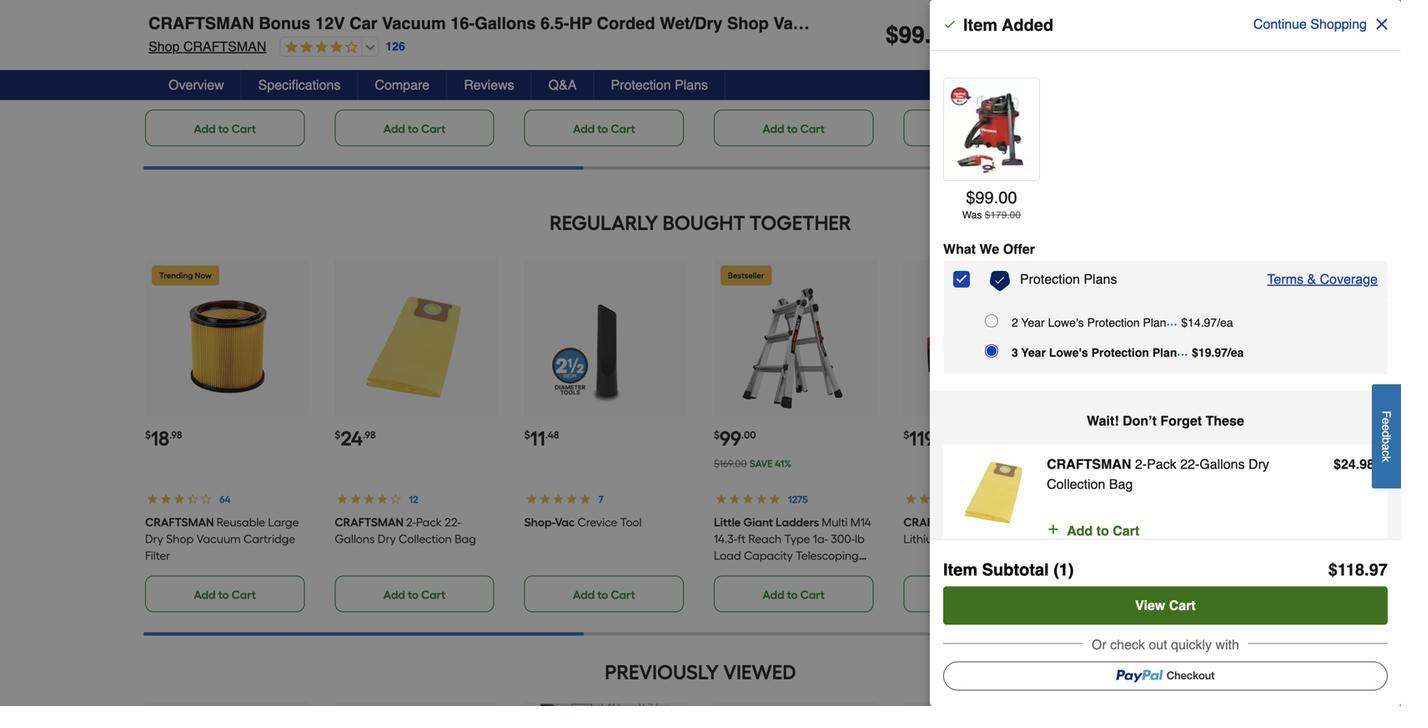 Task type: describe. For each thing, give the bounding box(es) containing it.
$ 11 .48
[[524, 427, 559, 451]]

/ea for 2 year lowe's protection plan ... $ 14 . 97 /ea
[[1217, 316, 1233, 330]]

quickly
[[1171, 637, 1212, 653]]

1a-
[[813, 532, 828, 546]]

plans inside button
[[675, 77, 708, 93]]

included inside 12-gallons 6-hp corded wet/dry shop vacuum with accessories included
[[904, 99, 949, 113]]

$ inside 3 year lowe's protection plan ... $ 19 . 97 /ea
[[1192, 346, 1199, 360]]

added
[[1002, 15, 1054, 35]]

. inside 3 year lowe's protection plan ... $ 19 . 97 /ea
[[1212, 346, 1215, 360]]

pack for 2-pack 22- gallons dry collection bag
[[416, 515, 442, 530]]

lowe's for 2 year lowe's protection plan ... $ 14 . 97 /ea
[[1048, 316, 1084, 330]]

detachable blower 12-gallons 6-hp corded wet/dry shop vacuum with accessories included link inside list item
[[524, 49, 659, 130]]

11
[[530, 427, 545, 451]]

$ 24 . 98
[[1334, 457, 1375, 472]]

corded inside 2.5-gallons 2-hp corded wet/dry shop vacuum with accessories included
[[714, 66, 754, 80]]

craftsman inside the 18 list item
[[145, 515, 214, 530]]

lowe's for 3 year lowe's protection plan ... $ 19 . 97 /ea
[[1049, 346, 1088, 360]]

11 list item
[[524, 260, 687, 613]]

gallons inside '2-pack 22- gallons dry collection bag'
[[335, 532, 375, 546]]

piece)
[[1119, 532, 1151, 546]]

with inside 9-gallons 5-hp corded wet/dry shop vacuum with accessories included
[[192, 82, 215, 97]]

to for 119 list item
[[977, 588, 988, 602]]

regularly bought together
[[550, 211, 852, 235]]

ion)
[[978, 532, 997, 546]]

99 list item
[[714, 260, 877, 613]]

cart for the 11 "list item"
[[611, 588, 635, 602]]

24 for $ 24 .98
[[341, 427, 363, 451]]

plan for 2 year lowe's protection plan ... $ 14 . 97 /ea
[[1143, 316, 1167, 330]]

.00 for $ 99 .00
[[742, 429, 756, 441]]

gallons inside 2.5-gallons 2-hp corded wet/dry shop vacuum with accessories included
[[805, 49, 845, 63]]

cart for list item containing craftsman
[[421, 122, 446, 136]]

24 for $ 24 . 98
[[1341, 457, 1356, 472]]

shop inside 5-gallons 4-hp corded wet/dry shop vacuum with accessories included
[[425, 66, 452, 80]]

list item containing shop-vac
[[904, 0, 1067, 146]]

$ 18 .98
[[145, 427, 182, 451]]

add for list item containing shop-vac
[[952, 122, 974, 136]]

shopping
[[1311, 16, 1367, 32]]

wet/dry inside 5-gallons 4-hp corded wet/dry shop vacuum with accessories included
[[377, 66, 422, 80]]

300-
[[831, 532, 855, 546]]

cart for 24 list item
[[421, 588, 446, 602]]

f e e d b a c k button
[[1372, 385, 1401, 489]]

to for the 18 list item
[[218, 588, 229, 602]]

(li-
[[965, 532, 978, 546]]

... for 3 year lowe's protection plan ... $ 19 . 97 /ea
[[1177, 343, 1188, 359]]

wet/dry up protection plans button
[[660, 14, 723, 33]]

. for $ 99 . 00
[[925, 22, 931, 48]]

overview
[[169, 77, 224, 93]]

cart for list item containing detachable blower 12-gallons 6-hp corded wet/dry shop vacuum with accessories included
[[611, 122, 635, 136]]

continue shopping
[[1254, 16, 1367, 32]]

what
[[943, 241, 976, 257]]

5- inside 9-gallons 5-hp corded wet/dry shop vacuum with accessories included
[[245, 49, 254, 63]]

protection plans inside button
[[611, 77, 708, 93]]

filter
[[145, 549, 170, 563]]

included inside 9-gallons 5-hp corded wet/dry shop vacuum with accessories included
[[145, 99, 191, 113]]

shop inside stealthsonic quiet 12- gallons 5.5-hp corded wet/dry shop vacuum with accessories included
[[1141, 82, 1168, 97]]

add for 99 "list item"
[[763, 588, 785, 602]]

to for the 11 "list item"
[[597, 588, 608, 602]]

type
[[785, 532, 810, 546]]

protection plans button
[[594, 70, 726, 100]]

dewalt for piece)
[[1093, 515, 1138, 530]]

f
[[1380, 411, 1394, 418]]

list item containing craftsman
[[335, 0, 498, 146]]

accessories inside 2.5-gallons 2-hp corded wet/dry shop vacuum with accessories included
[[787, 82, 849, 97]]

hp inside detachable blower 12-gallons 6-hp corded wet/dry shop vacuum with accessories included
[[630, 66, 645, 80]]

included inside detachable blower 12-gallons 6-hp corded wet/dry shop vacuum with accessories included
[[524, 116, 570, 130]]

together
[[750, 211, 852, 235]]

v20 20-volt 4 ah; lithium ion (li-ion) battery
[[904, 515, 1065, 546]]

. inside 2 year lowe's protection plan ... $ 14 . 97 /ea
[[1201, 316, 1204, 330]]

save inside 99 "list item"
[[750, 458, 773, 470]]

12- for stealthsonic quiet 12- gallons 5.5-hp corded wet/dry shop vacuum with accessories included
[[1240, 49, 1254, 63]]

1 horizontal spatial plans
[[1084, 272, 1117, 287]]

included inside 2.5-gallons 2-hp corded wet/dry shop vacuum with accessories included
[[714, 99, 760, 113]]

20-
[[999, 515, 1015, 530]]

v20
[[975, 515, 996, 530]]

dewalt for 5.5-
[[1093, 49, 1138, 63]]

$ 99 .00 was $ 179 .00
[[963, 188, 1021, 221]]

to for 24 list item
[[408, 588, 419, 602]]

bit
[[1215, 515, 1229, 530]]

cart for "39" list item
[[1180, 588, 1204, 602]]

specifications
[[258, 77, 341, 93]]

4
[[1038, 515, 1044, 530]]

add to cart for 119 list item
[[952, 588, 1015, 602]]

corded inside 5-gallons 4-hp corded wet/dry shop vacuum with accessories included
[[335, 66, 375, 80]]

to for list item containing 2.5-gallons 2-hp corded wet/dry shop vacuum with accessories included
[[787, 122, 798, 136]]

quiet
[[1208, 49, 1237, 63]]

39 list item
[[1093, 260, 1256, 613]]

cart for the 18 list item
[[232, 588, 256, 602]]

126
[[386, 40, 405, 53]]

viewed
[[724, 661, 796, 685]]

q&a
[[549, 77, 577, 93]]

terms
[[1268, 272, 1304, 287]]

3 year lowe's protection plan ... $ 19 . 97 /ea
[[1012, 343, 1244, 360]]

add to cart link for list item containing shop-vac
[[904, 110, 1063, 146]]

little
[[714, 515, 741, 530]]

item for item added
[[963, 15, 998, 35]]

shop- for shop-vac crevice tool
[[524, 515, 555, 530]]

view
[[1135, 598, 1166, 614]]

gallons inside 9-gallons 5-hp corded wet/dry shop vacuum with accessories included
[[202, 49, 242, 63]]

q&a button
[[532, 70, 594, 100]]

impact driver bit (100-piece)
[[1093, 515, 1229, 546]]

m14
[[851, 515, 872, 530]]

vac for shop-vac crevice tool
[[555, 515, 575, 530]]

wet/dry inside stealthsonic quiet 12- gallons 5.5-hp corded wet/dry shop vacuum with accessories included
[[1093, 82, 1138, 97]]

compare button
[[358, 70, 447, 100]]

hp inside 5-gallons 4-hp corded wet/dry shop vacuum with accessories included
[[469, 49, 485, 63]]

16-
[[451, 14, 475, 33]]

118
[[1338, 561, 1365, 580]]

add for "39" list item
[[1142, 588, 1164, 602]]

$ for $ 24 .98
[[335, 429, 341, 441]]

protection down offer
[[1020, 272, 1080, 287]]

craftsman inside 24 list item
[[335, 515, 404, 530]]

4.2 stars image
[[281, 40, 358, 55]]

save inside 39 $44.98 save 11%
[[1126, 458, 1149, 470]]

c
[[1380, 451, 1394, 457]]

included inside stealthsonic quiet 12- gallons 5.5-hp corded wet/dry shop vacuum with accessories included
[[1158, 99, 1204, 113]]

accessories inside 12-gallons 6-hp corded wet/dry shop vacuum with accessories included
[[976, 82, 1038, 97]]

add to cart for "39" list item
[[1142, 588, 1204, 602]]

lb
[[855, 532, 865, 546]]

5-gallons 4-hp corded wet/dry shop vacuum with accessories included
[[335, 49, 485, 113]]

out
[[1149, 637, 1168, 653]]

2 e from the top
[[1380, 425, 1394, 431]]

to for list item containing detachable blower 12-gallons 6-hp corded wet/dry shop vacuum with accessories included
[[597, 122, 608, 136]]

battery
[[1000, 532, 1039, 546]]

corded inside detachable blower 12-gallons 6-hp corded wet/dry shop vacuum with accessories included
[[524, 82, 564, 97]]

to for list item containing shop-vac
[[977, 122, 988, 136]]

add to cart for the 11 "list item"
[[573, 588, 635, 602]]

item added
[[963, 15, 1054, 35]]

gallons inside 12-gallons 6-hp corded wet/dry shop vacuum with accessories included
[[971, 49, 1011, 63]]

gallons inside detachable blower 12-gallons 6-hp corded wet/dry shop vacuum with accessories included
[[577, 66, 617, 80]]

39 $44.98 save 11%
[[1093, 427, 1166, 470]]

d
[[1380, 431, 1394, 438]]

$ for $ 99 . 00
[[886, 22, 899, 48]]

ion
[[946, 532, 963, 546]]

vacuum inside stealthsonic quiet 12- gallons 5.5-hp corded wet/dry shop vacuum with accessories included
[[1171, 82, 1215, 97]]

119
[[910, 427, 936, 451]]

2.5-gallons 2-hp corded wet/dry shop vacuum with accessories included link inside list item
[[714, 49, 873, 113]]

add to cart link for "39" list item
[[1093, 576, 1253, 613]]

add for list item containing 2.5-gallons 2-hp corded wet/dry shop vacuum with accessories included
[[763, 122, 785, 136]]

cart for list item containing shop-vac
[[990, 122, 1015, 136]]

. for $ 24 . 98
[[1356, 457, 1360, 472]]

19
[[1199, 346, 1212, 360]]

overview button
[[152, 70, 242, 100]]

accessories inside 9-gallons 5-hp corded wet/dry shop vacuum with accessories included
[[218, 82, 280, 97]]

volt
[[1015, 515, 1035, 530]]

plan for 3 year lowe's protection plan ... $ 19 . 97 /ea
[[1153, 346, 1177, 360]]

4-
[[459, 49, 469, 63]]

with inside stealthsonic quiet 12- gallons 5.5-hp corded wet/dry shop vacuum with accessories included
[[1218, 82, 1241, 97]]

collection for 2-pack 22- gallons dry collection bag
[[399, 532, 452, 546]]

collection for 2-pack 22-gallons dry collection bag
[[1047, 477, 1106, 492]]

stealthsonic
[[1140, 49, 1205, 63]]

3
[[1012, 346, 1018, 360]]

protection inside protection plans button
[[611, 77, 671, 93]]

12-gallons 6-hp corded wet/dry shop vacuum with accessories included
[[904, 49, 1039, 113]]

add to cart for list item containing 2.5-gallons 2-hp corded wet/dry shop vacuum with accessories included
[[763, 122, 825, 136]]

forget
[[1161, 413, 1202, 429]]

5.5-
[[1136, 66, 1155, 80]]

was
[[963, 209, 982, 221]]

to for 99 "list item"
[[787, 588, 798, 602]]

hp inside 2.5-gallons 2-hp corded wet/dry shop vacuum with accessories included
[[857, 49, 873, 63]]

shop inside 2.5-gallons 2-hp corded wet/dry shop vacuum with accessories included
[[804, 66, 832, 80]]

or check out quickly with
[[1092, 637, 1240, 653]]

2- inside 2.5-gallons 2-hp corded wet/dry shop vacuum with accessories included
[[847, 49, 857, 63]]

shop- for shop-vac
[[904, 49, 934, 63]]

ft
[[738, 532, 746, 546]]

a
[[1380, 444, 1394, 451]]

$ 119
[[904, 427, 936, 451]]

continue
[[1254, 16, 1307, 32]]

14.3-
[[714, 532, 738, 546]]

bag for 2-pack 22-gallons dry collection bag
[[1109, 477, 1133, 492]]

cart for 119 list item
[[990, 588, 1015, 602]]

119 list item
[[904, 260, 1067, 613]]

chat invite button image
[[1326, 645, 1376, 696]]

11%
[[1151, 458, 1166, 470]]

k
[[1380, 457, 1394, 462]]

wet/dry inside 12-gallons 6-hp corded wet/dry shop vacuum with accessories included
[[946, 66, 991, 80]]

add to cart for the 18 list item
[[194, 588, 256, 602]]

&
[[1308, 272, 1317, 287]]

capacity
[[744, 549, 793, 563]]

add to cart for list item containing shop-vac
[[952, 122, 1015, 136]]

add inside add to cart button
[[1067, 523, 1093, 539]]

18 list item
[[145, 260, 308, 613]]

car
[[350, 14, 377, 33]]

craftsman inside 119 list item
[[904, 515, 973, 530]]

99 for 00
[[899, 22, 925, 48]]

shop inside 12-gallons 6-hp corded wet/dry shop vacuum with accessories included
[[994, 66, 1021, 80]]

2
[[1012, 316, 1018, 330]]

ah;
[[1047, 515, 1065, 530]]

$ 99 .00
[[714, 427, 756, 451]]

12- inside 12-gallons 6-hp corded wet/dry shop vacuum with accessories included
[[957, 49, 971, 63]]

hp inside 9-gallons 5-hp corded wet/dry shop vacuum with accessories included
[[254, 49, 270, 63]]

to for "39" list item
[[1166, 588, 1177, 602]]

accessories inside detachable blower 12-gallons 6-hp corded wet/dry shop vacuum with accessories included
[[597, 99, 659, 113]]

reusable large dry shop vacuum cartridge filter
[[145, 515, 299, 563]]

6- inside 12-gallons 6-hp corded wet/dry shop vacuum with accessories included
[[1014, 49, 1024, 63]]

wet/dry inside 9-gallons 5-hp corded wet/dry shop vacuum with accessories included
[[188, 66, 232, 80]]

... button for 3 year lowe's protection plan ... $ 19 . 97 /ea
[[1177, 341, 1192, 361]]

add for list item containing detachable blower 12-gallons 6-hp corded wet/dry shop vacuum with accessories included
[[573, 122, 595, 136]]

97 for 2 year lowe's protection plan ... $ 14 . 97 /ea
[[1204, 316, 1217, 330]]

$ for $ 119
[[904, 429, 910, 441]]

9-
[[192, 49, 202, 63]]

22- for 2-pack 22-gallons dry collection bag
[[1181, 457, 1200, 472]]

vacuum inside 2.5-gallons 2-hp corded wet/dry shop vacuum with accessories included
[[714, 82, 758, 97]]

$ for $ 24 . 98
[[1334, 457, 1341, 472]]

$ inside 2 year lowe's protection plan ... $ 14 . 97 /ea
[[1182, 316, 1188, 330]]

accessories inside 5-gallons 4-hp corded wet/dry shop vacuum with accessories included
[[407, 82, 469, 97]]

lithium
[[904, 532, 943, 546]]

protection inside 3 year lowe's protection plan ... $ 19 . 97 /ea
[[1092, 346, 1149, 360]]

1 vertical spatial product image
[[958, 455, 1032, 534]]

to for list item containing dewalt
[[218, 122, 229, 136]]

shop craftsman
[[148, 39, 266, 54]]



Task type: locate. For each thing, give the bounding box(es) containing it.
1 vertical spatial item
[[943, 561, 978, 580]]

stealthsonic quiet 12- gallons 5.5-hp corded wet/dry shop vacuum with accessories included
[[1093, 49, 1254, 113]]

0 horizontal spatial shop-
[[524, 515, 555, 530]]

protection down "detachable"
[[611, 77, 671, 93]]

1 vertical spatial /ea
[[1228, 346, 1244, 360]]

bonus
[[259, 14, 311, 33]]

add for list item containing dewalt
[[194, 122, 216, 136]]

add for the 11 "list item"
[[573, 588, 595, 602]]

plan left 19
[[1153, 346, 1177, 360]]

$169.00 save 41%
[[714, 458, 792, 470]]

save left 11%
[[1126, 458, 1149, 470]]

3 list item from the left
[[524, 0, 687, 146]]

5- right 9-
[[245, 49, 254, 63]]

add to cart down ladder on the right
[[763, 588, 825, 602]]

6.5-
[[541, 14, 569, 33]]

to right view
[[1166, 588, 1177, 602]]

99 for was
[[976, 188, 994, 207]]

add right ah;
[[1067, 523, 1093, 539]]

2 vertical spatial 97
[[1370, 561, 1388, 580]]

.98
[[169, 429, 182, 441], [363, 429, 376, 441]]

hp
[[569, 14, 592, 33], [254, 49, 270, 63], [469, 49, 485, 63], [857, 49, 873, 63], [1024, 49, 1039, 63], [630, 66, 645, 80], [1155, 66, 1170, 80]]

vacuum inside 5-gallons 4-hp corded wet/dry shop vacuum with accessories included
[[335, 82, 379, 97]]

dewalt inside "39" list item
[[1093, 515, 1138, 530]]

2- inside 2-pack 22-gallons dry collection bag
[[1135, 457, 1147, 472]]

2 detachable blower 12-gallons 6-hp corded wet/dry shop vacuum with accessories included link from the top
[[524, 49, 659, 130]]

97 for 3 year lowe's protection plan ... $ 19 . 97 /ea
[[1215, 346, 1228, 360]]

pack
[[1147, 457, 1177, 472], [416, 515, 442, 530]]

22- for 2-pack 22- gallons dry collection bag
[[445, 515, 461, 530]]

coverage
[[1320, 272, 1378, 287]]

1 horizontal spatial .98
[[363, 429, 376, 441]]

0 horizontal spatial vac
[[555, 515, 575, 530]]

12- for detachable blower 12-gallons 6-hp corded wet/dry shop vacuum with accessories included
[[563, 66, 577, 80]]

year for 2 year lowe's protection plan ... $ 14 . 97 /ea
[[1022, 316, 1045, 330]]

add to cart link down compare 'button'
[[335, 110, 494, 146]]

lowe's inside 3 year lowe's protection plan ... $ 19 . 97 /ea
[[1049, 346, 1088, 360]]

don't
[[1123, 413, 1157, 429]]

0 horizontal spatial 99
[[720, 427, 742, 451]]

hp left shop-vac
[[857, 49, 873, 63]]

position
[[744, 565, 785, 580]]

to down protection plans button
[[597, 122, 608, 136]]

add to cart for list item containing detachable blower 12-gallons 6-hp corded wet/dry shop vacuum with accessories included
[[573, 122, 635, 136]]

add to cart link down reusable large dry shop vacuum cartridge filter
[[145, 576, 305, 613]]

shop-
[[904, 49, 934, 63], [524, 515, 555, 530]]

$ 24 .98
[[335, 427, 376, 451]]

add to cart link down q&a button
[[524, 110, 684, 146]]

previously
[[605, 661, 719, 685]]

add up the out
[[1142, 588, 1164, 602]]

with inside 5-gallons 4-hp corded wet/dry shop vacuum with accessories included
[[382, 82, 404, 97]]

(1)
[[1054, 561, 1074, 580]]

0 vertical spatial lowe's
[[1048, 316, 1084, 330]]

97 right 14
[[1204, 316, 1217, 330]]

2 vertical spatial 99
[[720, 427, 742, 451]]

bag for 2-pack 22- gallons dry collection bag
[[455, 532, 476, 546]]

wet/dry down 2.5-
[[757, 66, 801, 80]]

add to cart link up or check out quickly with
[[1093, 576, 1253, 613]]

2-pack 22- gallons dry collection bag
[[335, 515, 476, 546]]

add to cart link up the $ 99 .00 was $ 179 .00
[[904, 110, 1063, 146]]

cart for list item containing dewalt
[[232, 122, 256, 136]]

2 vertical spatial .00
[[742, 429, 756, 441]]

to inside 24 list item
[[408, 588, 419, 602]]

corded inside 12-gallons 6-hp corded wet/dry shop vacuum with accessories included
[[904, 66, 944, 80]]

collection inside 2-pack 22-gallons dry collection bag
[[1047, 477, 1106, 492]]

1 year from the top
[[1022, 316, 1045, 330]]

12v
[[315, 14, 345, 33]]

0 vertical spatial vac
[[934, 49, 954, 63]]

cart
[[232, 122, 256, 136], [421, 122, 446, 136], [611, 122, 635, 136], [801, 122, 825, 136], [990, 122, 1015, 136], [1113, 523, 1140, 539], [232, 588, 256, 602], [421, 588, 446, 602], [611, 588, 635, 602], [801, 588, 825, 602], [990, 588, 1015, 602], [1180, 588, 1204, 602], [1169, 598, 1196, 614]]

2- inside '2-pack 22- gallons dry collection bag'
[[406, 515, 416, 530]]

shop-vac crevice tool
[[524, 515, 642, 530]]

item down "ion"
[[943, 561, 978, 580]]

dewalt left 9-
[[145, 49, 190, 63]]

wet/dry down 126
[[377, 66, 422, 80]]

add to cart inside button
[[1067, 523, 1140, 539]]

... left 14
[[1167, 313, 1178, 329]]

included inside 5-gallons 4-hp corded wet/dry shop vacuum with accessories included
[[335, 99, 381, 113]]

add to cart down 2.5-gallons 2-hp corded wet/dry shop vacuum with accessories included
[[763, 122, 825, 136]]

.98 for 18
[[169, 429, 182, 441]]

plan inside 2 year lowe's protection plan ... $ 14 . 97 /ea
[[1143, 316, 1167, 330]]

shop- left "crevice"
[[524, 515, 555, 530]]

with inside 2.5-gallons 2-hp corded wet/dry shop vacuum with accessories included
[[761, 82, 784, 97]]

list item
[[145, 0, 308, 146], [335, 0, 498, 146], [524, 0, 687, 146], [714, 0, 877, 146], [904, 0, 1067, 146]]

wet/dry inside 2.5-gallons 2-hp corded wet/dry shop vacuum with accessories included
[[757, 66, 801, 80]]

add to cart for 99 "list item"
[[763, 588, 825, 602]]

add to cart link for list item containing dewalt
[[145, 110, 305, 146]]

0 vertical spatial plan
[[1143, 316, 1167, 330]]

add to cart down q&a button
[[573, 122, 635, 136]]

year inside 3 year lowe's protection plan ... $ 19 . 97 /ea
[[1022, 346, 1046, 360]]

pack inside 2-pack 22-gallons dry collection bag
[[1147, 457, 1177, 472]]

shop- down $ 99 . 00
[[904, 49, 934, 63]]

regularly
[[550, 211, 658, 235]]

0 vertical spatial 99
[[899, 22, 925, 48]]

2 2.5-gallons 2-hp corded wet/dry shop vacuum with accessories included link from the top
[[714, 49, 873, 113]]

accessories inside stealthsonic quiet 12- gallons 5.5-hp corded wet/dry shop vacuum with accessories included
[[1093, 99, 1155, 113]]

14
[[1188, 316, 1201, 330]]

dewalt for corded
[[145, 49, 190, 63]]

add to cart right ah;
[[1067, 523, 1140, 539]]

0 vertical spatial 97
[[1204, 316, 1217, 330]]

driver
[[1181, 515, 1212, 530]]

99 up shop-vac
[[899, 22, 925, 48]]

protection down 2 year lowe's protection plan ... $ 14 . 97 /ea
[[1092, 346, 1149, 360]]

vac down '00'
[[934, 49, 954, 63]]

dewalt inside list item
[[145, 49, 190, 63]]

2 horizontal spatial dry
[[1249, 457, 1270, 472]]

1 horizontal spatial collection
[[1047, 477, 1106, 492]]

list item containing detachable blower 12-gallons 6-hp corded wet/dry shop vacuum with accessories included
[[524, 0, 687, 146]]

dry inside reusable large dry shop vacuum cartridge filter
[[145, 532, 163, 546]]

... button left 14
[[1167, 311, 1182, 331]]

vac for shop-vac
[[934, 49, 954, 63]]

shop inside detachable blower 12-gallons 6-hp corded wet/dry shop vacuum with accessories included
[[614, 82, 642, 97]]

1 vertical spatial 22-
[[445, 515, 461, 530]]

add to cart link down 2.5-
[[714, 110, 874, 146]]

e up b
[[1380, 425, 1394, 431]]

$ for $ 99 .00 was $ 179 .00
[[966, 188, 976, 207]]

99 up '$169.00'
[[720, 427, 742, 451]]

add down overview button
[[194, 122, 216, 136]]

$ 118 . 97
[[1329, 561, 1388, 580]]

corded inside stealthsonic quiet 12- gallons 5.5-hp corded wet/dry shop vacuum with accessories included
[[1173, 66, 1213, 80]]

product image
[[948, 85, 1038, 175], [958, 455, 1032, 534]]

wet/dry down "detachable"
[[567, 82, 612, 97]]

add down 12-gallons 6-hp corded wet/dry shop vacuum with accessories included
[[952, 122, 974, 136]]

1 horizontal spatial 22-
[[1181, 457, 1200, 472]]

1 horizontal spatial 24
[[1341, 457, 1356, 472]]

item for item subtotal (1)
[[943, 561, 978, 580]]

0 horizontal spatial protection plans
[[611, 77, 708, 93]]

2.5-gallons 2-hp corded wet/dry shop vacuum with accessories included link
[[714, 0, 877, 113], [714, 49, 873, 113]]

1 5- from the left
[[245, 49, 254, 63]]

add to cart
[[194, 122, 256, 136], [383, 122, 446, 136], [573, 122, 635, 136], [763, 122, 825, 136], [952, 122, 1015, 136], [1067, 523, 1140, 539], [194, 588, 256, 602], [383, 588, 446, 602], [573, 588, 635, 602], [763, 588, 825, 602], [952, 588, 1015, 602], [1142, 588, 1204, 602]]

what we offer
[[943, 241, 1035, 257]]

multi
[[822, 515, 848, 530]]

lowe's
[[1048, 316, 1084, 330], [1049, 346, 1088, 360]]

specifications button
[[242, 70, 358, 100]]

/ea right 14
[[1217, 316, 1233, 330]]

add to cart link down the ion)
[[904, 576, 1063, 613]]

$ for $ 118 . 97
[[1329, 561, 1338, 580]]

0 vertical spatial /ea
[[1217, 316, 1233, 330]]

2 year from the top
[[1022, 346, 1046, 360]]

99 up was
[[976, 188, 994, 207]]

to inside 99 "list item"
[[787, 588, 798, 602]]

plan
[[1143, 316, 1167, 330], [1153, 346, 1177, 360]]

1 horizontal spatial protection plans
[[1020, 272, 1117, 287]]

1 horizontal spatial 6-
[[1014, 49, 1024, 63]]

add to cart for list item containing craftsman
[[383, 122, 446, 136]]

add to cart down 12-gallons 6-hp corded wet/dry shop vacuum with accessories included
[[952, 122, 1015, 136]]

1 horizontal spatial save
[[1126, 458, 1149, 470]]

12- right quiet
[[1240, 49, 1254, 63]]

1 vertical spatial year
[[1022, 346, 1046, 360]]

6-
[[1014, 49, 1024, 63], [620, 66, 630, 80]]

24 inside list item
[[341, 427, 363, 451]]

vacuum inside reusable large dry shop vacuum cartridge filter
[[197, 532, 241, 546]]

hp down 'stealthsonic'
[[1155, 66, 1170, 80]]

0 horizontal spatial 5-
[[245, 49, 254, 63]]

pack for 2-pack 22-gallons dry collection bag
[[1147, 457, 1177, 472]]

to down item subtotal (1)
[[977, 588, 988, 602]]

impact
[[1140, 515, 1178, 530]]

craftsman inside list item
[[335, 49, 404, 63]]

0 vertical spatial year
[[1022, 316, 1045, 330]]

0 horizontal spatial 6-
[[620, 66, 630, 80]]

add to cart link down overview button
[[145, 110, 305, 146]]

add to cart for list item containing dewalt
[[194, 122, 256, 136]]

add for list item containing craftsman
[[383, 122, 405, 136]]

... button for 2 year lowe's protection plan ... $ 14 . 97 /ea
[[1167, 311, 1182, 331]]

gallons inside 2-pack 22-gallons dry collection bag
[[1200, 457, 1245, 472]]

97 right 19
[[1215, 346, 1228, 360]]

cart for 99 "list item"
[[801, 588, 825, 602]]

0 vertical spatial plans
[[675, 77, 708, 93]]

vacuum inside 12-gallons 6-hp corded wet/dry shop vacuum with accessories included
[[904, 82, 948, 97]]

vacuum inside detachable blower 12-gallons 6-hp corded wet/dry shop vacuum with accessories included
[[524, 99, 569, 113]]

add to cart for 24 list item
[[383, 588, 446, 602]]

2.5-gallons 2-hp corded wet/dry shop vacuum with accessories included
[[714, 49, 873, 113]]

2 5- from the left
[[406, 49, 416, 63]]

add down position
[[763, 588, 785, 602]]

add to cart up or check out quickly with
[[1142, 588, 1204, 602]]

vacuum
[[382, 14, 446, 33], [774, 14, 838, 33], [145, 82, 189, 97], [335, 82, 379, 97], [714, 82, 758, 97], [904, 82, 948, 97], [1171, 82, 1215, 97], [524, 99, 569, 113], [197, 532, 241, 546]]

12- right blower
[[563, 66, 577, 80]]

0 horizontal spatial bag
[[455, 532, 476, 546]]

0 horizontal spatial 24
[[341, 427, 363, 451]]

add to cart down compare 'button'
[[383, 122, 446, 136]]

protection
[[611, 77, 671, 93], [1020, 272, 1080, 287], [1087, 316, 1140, 330], [1092, 346, 1149, 360]]

add to cart link for list item containing detachable blower 12-gallons 6-hp corded wet/dry shop vacuum with accessories included
[[524, 110, 684, 146]]

.00 for $ 99 .00 was $ 179 .00
[[994, 188, 1017, 207]]

0 horizontal spatial pack
[[416, 515, 442, 530]]

to down "crevice"
[[597, 588, 608, 602]]

item right checkmark icon
[[963, 15, 998, 35]]

$ for $ 99 .00
[[714, 429, 720, 441]]

add to cart inside 119 list item
[[952, 588, 1015, 602]]

18
[[151, 427, 169, 451]]

to inside "39" list item
[[1166, 588, 1177, 602]]

add down reusable large dry shop vacuum cartridge filter
[[194, 588, 216, 602]]

39
[[1099, 427, 1120, 451]]

2- for 2-pack 22-gallons dry collection bag
[[1135, 457, 1147, 472]]

0 horizontal spatial 22-
[[445, 515, 461, 530]]

cart inside 99 "list item"
[[801, 588, 825, 602]]

.00 up $169.00 save 41%
[[742, 429, 756, 441]]

dewalt up 5.5-
[[1093, 49, 1138, 63]]

0 vertical spatial .00
[[994, 188, 1017, 207]]

shop inside 9-gallons 5-hp corded wet/dry shop vacuum with accessories included
[[235, 66, 263, 80]]

add down item subtotal (1)
[[952, 588, 974, 602]]

0 vertical spatial collection
[[1047, 477, 1106, 492]]

protection inside 2 year lowe's protection plan ... $ 14 . 97 /ea
[[1087, 316, 1140, 330]]

1 vertical spatial 24
[[1341, 457, 1356, 472]]

add to cart inside the 11 "list item"
[[573, 588, 635, 602]]

add
[[194, 122, 216, 136], [383, 122, 405, 136], [573, 122, 595, 136], [763, 122, 785, 136], [952, 122, 974, 136], [1067, 523, 1093, 539], [194, 588, 216, 602], [383, 588, 405, 602], [573, 588, 595, 602], [763, 588, 785, 602], [952, 588, 974, 602], [1142, 588, 1164, 602]]

year right 2
[[1022, 316, 1045, 330]]

add to cart down "crevice"
[[573, 588, 635, 602]]

.00 up 179 on the top
[[994, 188, 1017, 207]]

1 vertical spatial collection
[[399, 532, 452, 546]]

add inside 24 list item
[[383, 588, 405, 602]]

1 horizontal spatial 99
[[899, 22, 925, 48]]

add to cart down 9-gallons 5-hp corded wet/dry shop vacuum with accessories included
[[194, 122, 256, 136]]

add to cart inside "39" list item
[[1142, 588, 1204, 602]]

$
[[886, 22, 899, 48], [966, 188, 976, 207], [985, 209, 991, 221], [1182, 316, 1188, 330], [1192, 346, 1199, 360], [145, 429, 151, 441], [335, 429, 341, 441], [524, 429, 530, 441], [714, 429, 720, 441], [904, 429, 910, 441], [1334, 457, 1341, 472], [1329, 561, 1338, 580]]

dry for 2-pack 22- gallons dry collection bag
[[378, 532, 396, 546]]

craftsman
[[148, 14, 254, 33], [183, 39, 266, 54], [335, 49, 404, 63], [1047, 457, 1132, 472], [145, 515, 214, 530], [335, 515, 404, 530], [904, 515, 973, 530]]

cartridge
[[244, 532, 295, 546]]

1 horizontal spatial pack
[[1147, 457, 1177, 472]]

compare
[[375, 77, 430, 93]]

/ea for 3 year lowe's protection plan ... $ 19 . 97 /ea
[[1228, 346, 1244, 360]]

add to cart link down capacity
[[714, 576, 874, 613]]

with inside 12-gallons 6-hp corded wet/dry shop vacuum with accessories included
[[951, 82, 973, 97]]

lowe's right 2
[[1048, 316, 1084, 330]]

1 vertical spatial .00
[[1007, 209, 1021, 221]]

wet/dry inside detachable blower 12-gallons 6-hp corded wet/dry shop vacuum with accessories included
[[567, 82, 612, 97]]

2 list item from the left
[[335, 0, 498, 146]]

22- inside '2-pack 22- gallons dry collection bag'
[[445, 515, 461, 530]]

... for 2 year lowe's protection plan ... $ 14 . 97 /ea
[[1167, 313, 1178, 329]]

1 2.5-gallons 2-hp corded wet/dry shop vacuum with accessories included link from the top
[[714, 0, 877, 113]]

add to cart down item subtotal (1)
[[952, 588, 1015, 602]]

to inside 119 list item
[[977, 588, 988, 602]]

1 vertical spatial shop-
[[524, 515, 555, 530]]

wet/dry down shop-vac
[[946, 66, 991, 80]]

1 horizontal spatial vac
[[934, 49, 954, 63]]

1 vertical spatial protection plans
[[1020, 272, 1117, 287]]

5 list item from the left
[[904, 0, 1067, 146]]

to down ladder on the right
[[787, 588, 798, 602]]

multi-
[[714, 565, 744, 580]]

179
[[991, 209, 1007, 221]]

add for 24 list item
[[383, 588, 405, 602]]

list item containing dewalt
[[145, 0, 308, 146]]

1 vertical spatial plan
[[1153, 346, 1177, 360]]

12- down '00'
[[957, 49, 971, 63]]

0 vertical spatial pack
[[1147, 457, 1177, 472]]

0 vertical spatial item
[[963, 15, 998, 35]]

hp down "detachable"
[[630, 66, 645, 80]]

... button left 19
[[1177, 341, 1192, 361]]

41%
[[775, 458, 792, 470]]

add to cart link down "crevice"
[[524, 576, 684, 613]]

2 horizontal spatial 12-
[[1240, 49, 1254, 63]]

with inside detachable blower 12-gallons 6-hp corded wet/dry shop vacuum with accessories included
[[571, 99, 594, 113]]

2- for 2-pack 22- gallons dry collection bag
[[406, 515, 416, 530]]

shop- inside list item
[[904, 49, 934, 63]]

hp inside 12-gallons 6-hp corded wet/dry shop vacuum with accessories included
[[1024, 49, 1039, 63]]

hp up q&a on the top of page
[[569, 14, 592, 33]]

to inside add to cart button
[[1097, 523, 1109, 539]]

$ inside $ 99 .00
[[714, 429, 720, 441]]

add to cart link for the 18 list item
[[145, 576, 305, 613]]

wet/dry down 5.5-
[[1093, 82, 1138, 97]]

protection plan filled image
[[990, 271, 1010, 291]]

6- inside detachable blower 12-gallons 6-hp corded wet/dry shop vacuum with accessories included
[[620, 66, 630, 80]]

0 horizontal spatial .98
[[169, 429, 182, 441]]

to down reusable large dry shop vacuum cartridge filter
[[218, 588, 229, 602]]

0 vertical spatial shop-
[[904, 49, 934, 63]]

0 vertical spatial 22-
[[1181, 457, 1200, 472]]

detachable
[[596, 49, 658, 63]]

1 vertical spatial 6-
[[620, 66, 630, 80]]

view cart button
[[943, 587, 1388, 625]]

shop- inside the 11 "list item"
[[524, 515, 555, 530]]

1 vertical spatial vac
[[555, 515, 575, 530]]

add inside "39" list item
[[1142, 588, 1164, 602]]

crevice
[[578, 515, 618, 530]]

6- down added
[[1014, 49, 1024, 63]]

add to cart link for 99 "list item"
[[714, 576, 874, 613]]

item
[[963, 15, 998, 35], [943, 561, 978, 580]]

plans
[[675, 77, 708, 93], [1084, 272, 1117, 287]]

1 horizontal spatial 12-
[[957, 49, 971, 63]]

1 .98 from the left
[[169, 429, 182, 441]]

multi m14 14.3-ft reach type 1a- 300-lb load capacity telescoping multi-position ladder
[[714, 515, 872, 580]]

close image
[[1374, 16, 1391, 33]]

telescoping
[[796, 549, 859, 563]]

offer
[[1003, 241, 1035, 257]]

2 save from the left
[[1126, 458, 1149, 470]]

protection plans down offer
[[1020, 272, 1117, 287]]

add down compare 'button'
[[383, 122, 405, 136]]

vac left "crevice"
[[555, 515, 575, 530]]

dry for 2-pack 22-gallons dry collection bag
[[1249, 457, 1270, 472]]

lowe's right 3 at the right of page
[[1049, 346, 1088, 360]]

0 horizontal spatial plans
[[675, 77, 708, 93]]

0 vertical spatial bag
[[1109, 477, 1133, 492]]

1 vertical spatial 2-
[[1135, 457, 1147, 472]]

1 horizontal spatial 2-
[[847, 49, 857, 63]]

1 list item from the left
[[145, 0, 308, 146]]

1 vertical spatial ... button
[[1177, 341, 1192, 361]]

9-gallons 5-hp corded wet/dry shop vacuum with accessories included
[[145, 49, 280, 113]]

1 e from the top
[[1380, 418, 1394, 425]]

. for $ 118 . 97
[[1365, 561, 1370, 580]]

bought
[[663, 211, 745, 235]]

to for list item containing craftsman
[[408, 122, 419, 136]]

wet/dry down 9-
[[188, 66, 232, 80]]

protection plans
[[611, 77, 708, 93], [1020, 272, 1117, 287]]

add to cart link for 24 list item
[[335, 576, 494, 613]]

gallons
[[475, 14, 536, 33], [202, 49, 242, 63], [416, 49, 456, 63], [805, 49, 845, 63], [971, 49, 1011, 63], [577, 66, 617, 80], [1093, 66, 1133, 80], [1200, 457, 1245, 472], [335, 532, 375, 546]]

add to cart link for list item containing 2.5-gallons 2-hp corded wet/dry shop vacuum with accessories included
[[714, 110, 874, 146]]

0 vertical spatial 24
[[341, 427, 363, 451]]

0 horizontal spatial collection
[[399, 532, 452, 546]]

save left 41%
[[750, 458, 773, 470]]

dewalt
[[145, 49, 190, 63], [1093, 49, 1138, 63], [1093, 515, 1138, 530]]

add to cart link inside 119 list item
[[904, 576, 1063, 613]]

2 vertical spatial 2-
[[406, 515, 416, 530]]

add to cart link for the 11 "list item"
[[524, 576, 684, 613]]

checkmark image
[[943, 18, 957, 31]]

cart for list item containing 2.5-gallons 2-hp corded wet/dry shop vacuum with accessories included
[[801, 122, 825, 136]]

... button
[[1167, 311, 1182, 331], [1177, 341, 1192, 361]]

$ inside $ 119
[[904, 429, 910, 441]]

2 horizontal spatial 2-
[[1135, 457, 1147, 472]]

to down '2-pack 22- gallons dry collection bag'
[[408, 588, 419, 602]]

to down compare 'button'
[[408, 122, 419, 136]]

1 vertical spatial 99
[[976, 188, 994, 207]]

22- inside 2-pack 22-gallons dry collection bag
[[1181, 457, 1200, 472]]

1 vertical spatial lowe's
[[1049, 346, 1088, 360]]

0 horizontal spatial save
[[750, 458, 773, 470]]

dewalt up (100-
[[1093, 515, 1138, 530]]

0 vertical spatial product image
[[948, 85, 1038, 175]]

to down 9-gallons 5-hp corded wet/dry shop vacuum with accessories included
[[218, 122, 229, 136]]

add to cart down '2-pack 22- gallons dry collection bag'
[[383, 588, 446, 602]]

gallons inside stealthsonic quiet 12- gallons 5.5-hp corded wet/dry shop vacuum with accessories included
[[1093, 66, 1133, 80]]

.48
[[545, 429, 559, 441]]

/ea right 19
[[1228, 346, 1244, 360]]

vacuum inside 9-gallons 5-hp corded wet/dry shop vacuum with accessories included
[[145, 82, 189, 97]]

1 save from the left
[[750, 458, 773, 470]]

.98 for 24
[[363, 429, 376, 441]]

1 horizontal spatial 5-
[[406, 49, 416, 63]]

0 vertical spatial 6-
[[1014, 49, 1024, 63]]

0 vertical spatial ... button
[[1167, 311, 1182, 331]]

e
[[1380, 418, 1394, 425], [1380, 425, 1394, 431]]

5- right 126
[[406, 49, 416, 63]]

0 vertical spatial ...
[[1167, 313, 1178, 329]]

1 vertical spatial bag
[[455, 532, 476, 546]]

year
[[1022, 316, 1045, 330], [1022, 346, 1046, 360]]

0 horizontal spatial 12-
[[563, 66, 577, 80]]

bag inside 2-pack 22-gallons dry collection bag
[[1109, 477, 1133, 492]]

corded inside 9-gallons 5-hp corded wet/dry shop vacuum with accessories included
[[145, 66, 185, 80]]

add inside the 11 "list item"
[[573, 588, 595, 602]]

cart inside 119 list item
[[990, 588, 1015, 602]]

hp down bonus
[[254, 49, 270, 63]]

list item containing 2.5-gallons 2-hp corded wet/dry shop vacuum with accessories included
[[714, 0, 877, 146]]

add to cart link down '2-pack 22- gallons dry collection bag'
[[335, 576, 494, 613]]

... left 19
[[1177, 343, 1188, 359]]

e up d
[[1380, 418, 1394, 425]]

1 horizontal spatial dry
[[378, 532, 396, 546]]

add down shop-vac crevice tool
[[573, 588, 595, 602]]

... inside 2 year lowe's protection plan ... $ 14 . 97 /ea
[[1167, 313, 1178, 329]]

previously viewed
[[605, 661, 796, 685]]

year right 3 at the right of page
[[1022, 346, 1046, 360]]

add to cart down reusable large dry shop vacuum cartridge filter
[[194, 588, 256, 602]]

add down q&a button
[[573, 122, 595, 136]]

plus image
[[1047, 521, 1060, 538]]

add inside 119 list item
[[952, 588, 974, 602]]

add for the 18 list item
[[194, 588, 216, 602]]

ladder
[[788, 565, 826, 580]]

year for 3 year lowe's protection plan ... $ 19 . 97 /ea
[[1022, 346, 1046, 360]]

1 vertical spatial pack
[[416, 515, 442, 530]]

2-pack 22-gallons dry collection bag
[[1047, 457, 1270, 492]]

4 list item from the left
[[714, 0, 877, 146]]

add for 119 list item
[[952, 588, 974, 602]]

gallons inside 5-gallons 4-hp corded wet/dry shop vacuum with accessories included
[[416, 49, 456, 63]]

collection inside '2-pack 22- gallons dry collection bag'
[[399, 532, 452, 546]]

24 list item
[[335, 260, 498, 613]]

regularly bought together heading
[[143, 206, 1258, 240]]

0 horizontal spatial 2-
[[406, 515, 416, 530]]

add down 2.5-gallons 2-hp corded wet/dry shop vacuum with accessories included
[[763, 122, 785, 136]]

hp up reviews
[[469, 49, 485, 63]]

0 vertical spatial 2-
[[847, 49, 857, 63]]

protection plans down "detachable"
[[611, 77, 708, 93]]

previously viewed heading
[[143, 656, 1258, 689]]

97 right 118
[[1370, 561, 1388, 580]]

1 vertical spatial ...
[[1177, 343, 1188, 359]]

add to cart link for 119 list item
[[904, 576, 1063, 613]]

1 vertical spatial plans
[[1084, 272, 1117, 287]]

shop-vac
[[904, 49, 954, 63]]

to left 'piece)'
[[1097, 523, 1109, 539]]

2 horizontal spatial 99
[[976, 188, 994, 207]]

to down 2.5-gallons 2-hp corded wet/dry shop vacuum with accessories included
[[787, 122, 798, 136]]

1 horizontal spatial shop-
[[904, 49, 934, 63]]

reviews button
[[447, 70, 532, 100]]

1 detachable blower 12-gallons 6-hp corded wet/dry shop vacuum with accessories included link from the top
[[524, 0, 687, 130]]

1 vertical spatial 97
[[1215, 346, 1228, 360]]

5- inside 5-gallons 4-hp corded wet/dry shop vacuum with accessories included
[[406, 49, 416, 63]]

bag inside '2-pack 22- gallons dry collection bag'
[[455, 532, 476, 546]]

$ for $ 11 .48
[[524, 429, 530, 441]]

$44.98
[[1093, 458, 1123, 470]]

hp inside stealthsonic quiet 12- gallons 5.5-hp corded wet/dry shop vacuum with accessories included
[[1155, 66, 1170, 80]]

reviews
[[464, 77, 514, 93]]

2 .98 from the left
[[363, 429, 376, 441]]

0 vertical spatial protection plans
[[611, 77, 708, 93]]

these
[[1206, 413, 1245, 429]]

.98 inside $ 24 .98
[[363, 429, 376, 441]]

cart inside "39" list item
[[1180, 588, 1204, 602]]

add to cart link inside "39" list item
[[1093, 576, 1253, 613]]

$ inside $ 24 .98
[[335, 429, 341, 441]]

0 horizontal spatial dry
[[145, 532, 163, 546]]

1 horizontal spatial bag
[[1109, 477, 1133, 492]]

99 inside "list item"
[[720, 427, 742, 451]]

add to cart link inside the 18 list item
[[145, 576, 305, 613]]

shop inside reusable large dry shop vacuum cartridge filter
[[166, 532, 194, 546]]

to inside the 11 "list item"
[[597, 588, 608, 602]]

...
[[1167, 313, 1178, 329], [1177, 343, 1188, 359]]

add to cart link for list item containing craftsman
[[335, 110, 494, 146]]



Task type: vqa. For each thing, say whether or not it's contained in the screenshot.
SHOP- inside the 11 list item
yes



